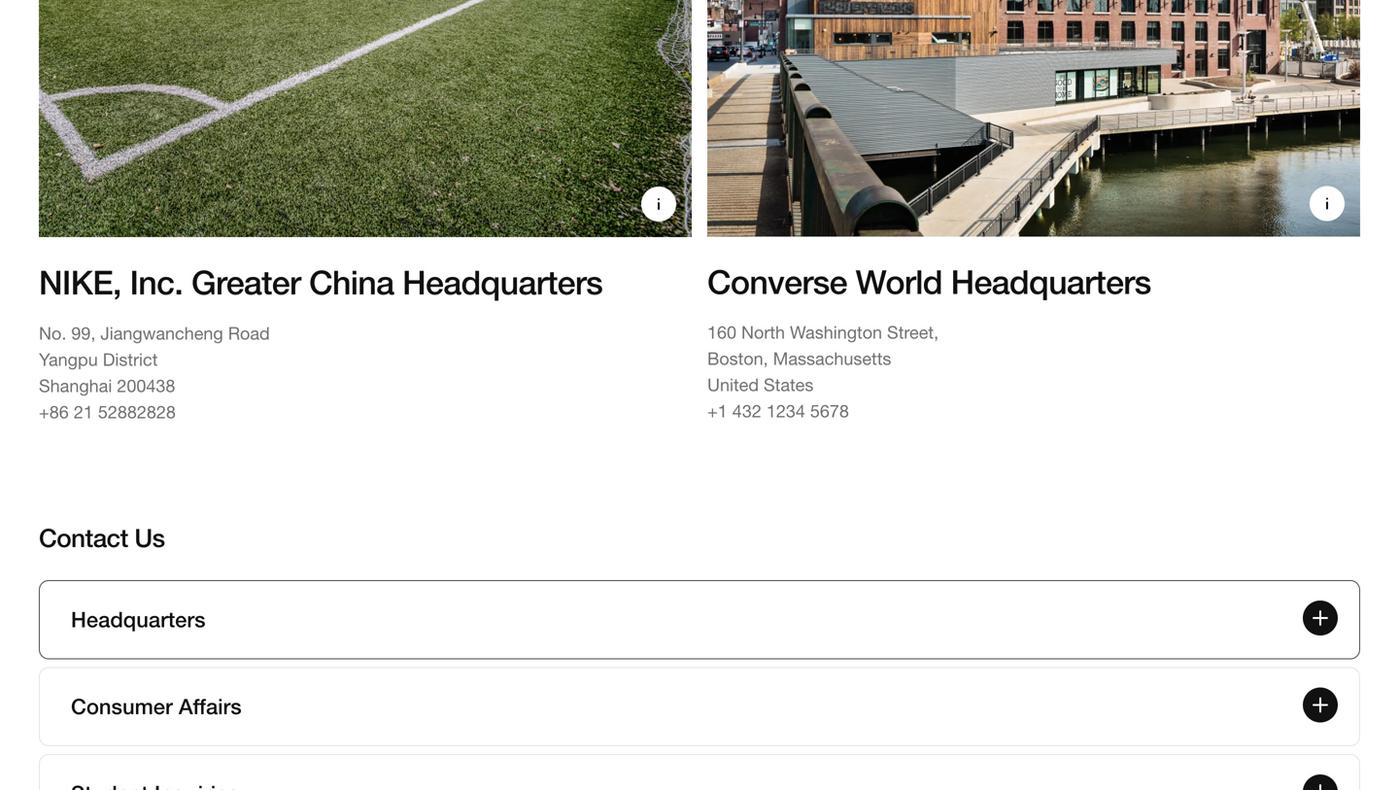 Task type: locate. For each thing, give the bounding box(es) containing it.
+86
[[39, 402, 69, 422]]

consumer affairs
[[71, 693, 242, 719]]

headquarters
[[951, 262, 1151, 301], [403, 263, 603, 302], [71, 606, 206, 632]]

jiangwancheng
[[100, 323, 223, 344]]

massachusetts
[[773, 349, 892, 369]]

nike 2022 company hqs converse 001 image
[[708, 0, 1361, 236]]

no.
[[39, 323, 66, 344]]

open accordion image
[[1316, 192, 1339, 215], [647, 193, 671, 216]]

nike,
[[39, 263, 121, 302]]

open accordion image for nike, inc. greater china headquarters
[[647, 193, 671, 216]]

nike 2022 company hqs gchq 001 image
[[39, 0, 692, 237]]

1234
[[767, 401, 806, 422]]

5678
[[811, 401, 849, 422]]

converse world headquarters
[[708, 262, 1151, 301]]

headquarters inside dropdown button
[[71, 606, 206, 632]]

consumer affairs button
[[40, 668, 1360, 745]]

0 horizontal spatial headquarters
[[71, 606, 206, 632]]

160
[[708, 322, 737, 343]]

yangpu
[[39, 350, 98, 370]]

states
[[764, 375, 814, 395]]

+1
[[708, 401, 728, 422]]

china
[[309, 263, 394, 302]]

consumer
[[71, 693, 173, 719]]

1 horizontal spatial open accordion image
[[1316, 192, 1339, 215]]

0 horizontal spatial open accordion image
[[647, 193, 671, 216]]



Task type: describe. For each thing, give the bounding box(es) containing it.
no. 99, jiangwancheng road yangpu district shanghai 200438 +86 21 52882828
[[39, 323, 270, 422]]

inc.
[[130, 263, 183, 302]]

world
[[856, 262, 943, 301]]

boston,
[[708, 349, 769, 369]]

1 horizontal spatial headquarters
[[403, 263, 603, 302]]

200438
[[117, 376, 175, 396]]

north
[[742, 322, 785, 343]]

160 north washington street, boston, massachusetts united states +1 432 1234 5678
[[708, 322, 939, 422]]

432
[[733, 401, 762, 422]]

99,
[[71, 323, 96, 344]]

nike, inc. greater china headquarters
[[39, 263, 603, 302]]

united
[[708, 375, 759, 395]]

open accordion image for converse world headquarters
[[1316, 192, 1339, 215]]

road
[[228, 323, 270, 344]]

2 horizontal spatial headquarters
[[951, 262, 1151, 301]]

contact us
[[39, 523, 165, 553]]

52882828
[[98, 402, 176, 422]]

street,
[[888, 322, 939, 343]]

affairs
[[179, 693, 242, 719]]

us
[[135, 523, 165, 553]]

converse
[[708, 262, 847, 301]]

contact
[[39, 523, 128, 553]]

headquarters button
[[40, 581, 1360, 658]]

greater
[[191, 263, 301, 302]]

shanghai
[[39, 376, 112, 396]]

21
[[74, 402, 93, 422]]

district
[[103, 350, 158, 370]]

washington
[[790, 322, 883, 343]]



Task type: vqa. For each thing, say whether or not it's contained in the screenshot.
left Headquarters
yes



